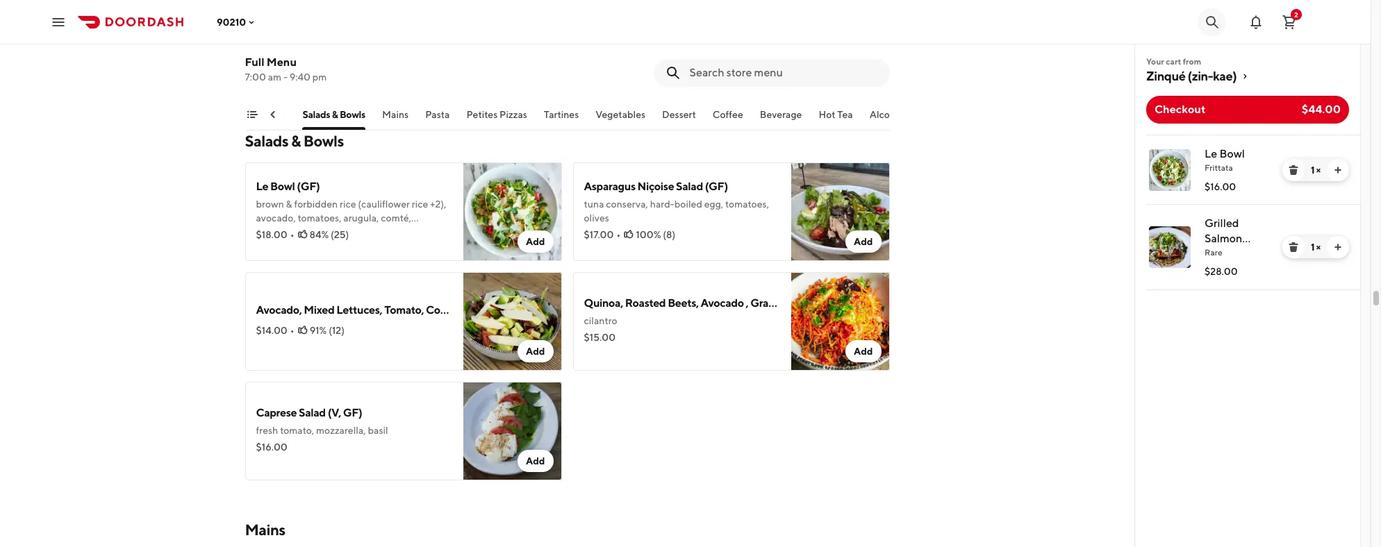 Task type: vqa. For each thing, say whether or not it's contained in the screenshot.
Petites Pizzas
yes



Task type: locate. For each thing, give the bounding box(es) containing it.
0 vertical spatial bowl
[[1220, 147, 1246, 161]]

1 vertical spatial bowl
[[270, 180, 295, 193]]

2 vertical spatial &
[[286, 199, 292, 210]]

salad inside caprese salad (v, gf) fresh tomato, mozzarella, basil $16.00
[[299, 407, 326, 420]]

salad up boiled
[[676, 180, 703, 193]]

zinqué (zin-kae)
[[1147, 69, 1237, 83]]

1 horizontal spatial rice
[[412, 199, 428, 210]]

niçoise
[[638, 180, 674, 193]]

le bowl (gf) brown & forbidden rice (cauliflower rice +2), avocado, tomatoes, arugula, comté, parmesan, sriracha mayo, chicken or frittata (v with frittata)
[[256, 180, 447, 252]]

• right with
[[290, 229, 294, 240]]

× for grilled salmon plate (gf)
[[1317, 242, 1321, 253]]

tomatoes, up sriracha
[[298, 213, 342, 224]]

0 vertical spatial $17.00
[[256, 53, 286, 64]]

add button for avocado, mixed lettuces, tomato, comté salad (v, gf)
[[518, 341, 554, 363]]

$44.00
[[1302, 103, 1341, 116]]

frittata)
[[290, 240, 323, 252]]

list
[[1136, 135, 1361, 291]]

bowl
[[1220, 147, 1246, 161], [270, 180, 295, 193]]

mains
[[382, 109, 409, 120], [245, 521, 286, 539]]

1 horizontal spatial $16.00
[[1205, 181, 1237, 193]]

& right brown on the left top of the page
[[286, 199, 292, 210]]

mozzarella,
[[316, 425, 366, 436]]

asparagus niçoise salad (gf) tuna conserva, hard-boiled egg, tomatoes, olives
[[584, 180, 769, 224]]

salads & bowls down sharing button
[[245, 132, 344, 150]]

0 horizontal spatial tomatoes,
[[298, 213, 342, 224]]

& left "mains" button
[[332, 109, 338, 120]]

sharing button
[[252, 108, 286, 130]]

pm
[[313, 72, 327, 83]]

0 vertical spatial le
[[1205, 147, 1218, 161]]

beverage button
[[760, 108, 802, 130]]

le bowl image
[[1150, 149, 1191, 191]]

salads & bowls down pm
[[303, 109, 366, 120]]

add one to cart image
[[1333, 165, 1344, 176], [1333, 242, 1344, 253]]

0 horizontal spatial rice
[[340, 199, 356, 210]]

1 1 × from the top
[[1312, 165, 1321, 176]]

1 vertical spatial ×
[[1317, 242, 1321, 253]]

olives
[[584, 213, 609, 224]]

1 horizontal spatial bowl
[[1220, 147, 1246, 161]]

100%
[[636, 229, 661, 240]]

1 horizontal spatial gf)
[[506, 304, 525, 317]]

$17.00 down garlic,
[[256, 53, 286, 64]]

91% (12)
[[310, 325, 345, 336]]

(gf) for asparagus niçoise salad (gf) tuna conserva, hard-boiled egg, tomatoes, olives
[[705, 180, 728, 193]]

• for bowl
[[290, 229, 294, 240]]

spices
[[332, 36, 360, 47]]

2 add one to cart image from the top
[[1333, 242, 1344, 253]]

rice
[[340, 199, 356, 210], [412, 199, 428, 210]]

1 horizontal spatial (gf)
[[705, 180, 728, 193]]

asparagus niçoise salad (gf) image
[[791, 163, 890, 261]]

0 vertical spatial tomatoes,
[[726, 199, 769, 210]]

$17.00 down olives
[[584, 229, 614, 240]]

0 vertical spatial add one to cart image
[[1333, 165, 1344, 176]]

vegetables button
[[596, 108, 646, 130]]

1 right remove item from cart image
[[1312, 242, 1315, 253]]

salad
[[676, 180, 703, 193], [826, 297, 853, 310], [462, 304, 489, 317], [299, 407, 326, 420]]

1 right remove item from cart icon at the right top of page
[[1312, 165, 1315, 176]]

1 vertical spatial le
[[256, 180, 268, 193]]

(gf)
[[297, 180, 320, 193], [705, 180, 728, 193], [1234, 247, 1257, 261]]

$16.00 down fresh
[[256, 442, 288, 453]]

0 horizontal spatial salads
[[245, 132, 289, 150]]

le
[[1205, 147, 1218, 161], [256, 180, 268, 193]]

add one to cart image for grilled salmon plate (gf)
[[1333, 242, 1344, 253]]

1 vertical spatial $16.00
[[256, 442, 288, 453]]

(v,
[[491, 304, 504, 317], [328, 407, 341, 420]]

0 vertical spatial $16.00
[[1205, 181, 1237, 193]]

1 × right remove item from cart image
[[1312, 242, 1321, 253]]

le up brown on the left top of the page
[[256, 180, 268, 193]]

2 1 × from the top
[[1312, 242, 1321, 253]]

$16.00
[[1205, 181, 1237, 193], [256, 442, 288, 453]]

0 vertical spatial (v,
[[491, 304, 504, 317]]

0 horizontal spatial bowl
[[270, 180, 295, 193]]

avocado, mixed lettuces, tomato, comté salad (v, gf) image
[[463, 272, 562, 371]]

1 1 from the top
[[1312, 165, 1315, 176]]

1 vertical spatial add one to cart image
[[1333, 242, 1344, 253]]

add button
[[518, 231, 554, 253], [846, 231, 882, 253], [518, 341, 554, 363], [846, 341, 882, 363], [518, 450, 554, 473]]

beverage
[[760, 109, 802, 120]]

1 for le bowl
[[1312, 165, 1315, 176]]

bowls left "mains" button
[[340, 109, 366, 120]]

1 vertical spatial &
[[291, 132, 301, 150]]

1 × right remove item from cart icon at the right top of page
[[1312, 165, 1321, 176]]

tomatoes, right egg,
[[726, 199, 769, 210]]

(gf) inside le bowl (gf) brown & forbidden rice (cauliflower rice +2), avocado, tomatoes, arugula, comté, parmesan, sriracha mayo, chicken or frittata (v with frittata)
[[297, 180, 320, 193]]

• left 100%
[[617, 229, 621, 240]]

bowl inside le bowl (gf) brown & forbidden rice (cauliflower rice +2), avocado, tomatoes, arugula, comté, parmesan, sriracha mayo, chicken or frittata (v with frittata)
[[270, 180, 295, 193]]

rice left +2),
[[412, 199, 428, 210]]

0 horizontal spatial (gf)
[[297, 180, 320, 193]]

1 × for le bowl
[[1312, 165, 1321, 176]]

petites pizzas
[[467, 109, 527, 120]]

bowl up brown on the left top of the page
[[270, 180, 295, 193]]

84%
[[310, 229, 329, 240]]

gf)
[[506, 304, 525, 317], [343, 407, 362, 420]]

cart
[[1166, 56, 1182, 67]]

salad up tomato,
[[299, 407, 326, 420]]

tomatoes, inside le bowl (gf) brown & forbidden rice (cauliflower rice +2), avocado, tomatoes, arugula, comté, parmesan, sriracha mayo, chicken or frittata (v with frittata)
[[298, 213, 342, 224]]

chicken
[[368, 227, 403, 238]]

gf) inside caprese salad (v, gf) fresh tomato, mozzarella, basil $16.00
[[343, 407, 362, 420]]

grated
[[751, 297, 785, 310]]

tuna
[[584, 199, 604, 210]]

&
[[332, 109, 338, 120], [291, 132, 301, 150], [286, 199, 292, 210]]

parmesan,
[[256, 227, 302, 238]]

add one to cart image right remove item from cart image
[[1333, 242, 1344, 253]]

1 vertical spatial tomatoes,
[[298, 213, 342, 224]]

& down 9:40
[[291, 132, 301, 150]]

1 vertical spatial $17.00
[[584, 229, 614, 240]]

(zin-
[[1188, 69, 1214, 83]]

notification bell image
[[1248, 14, 1265, 30]]

avocado,
[[256, 213, 296, 224]]

frittata
[[1205, 163, 1234, 173]]

1 for grilled salmon plate (gf)
[[1312, 242, 1315, 253]]

•
[[290, 229, 294, 240], [617, 229, 621, 240], [290, 325, 294, 336]]

from
[[1183, 56, 1202, 67]]

pasta button
[[425, 108, 450, 130]]

add one to cart image right remove item from cart icon at the right top of page
[[1333, 165, 1344, 176]]

1 horizontal spatial (v,
[[491, 304, 504, 317]]

1 vertical spatial gf)
[[343, 407, 362, 420]]

add for quinoa, roasted beets, avocado , grated carrots salad
[[854, 346, 873, 357]]

quinoa, roasted beets, avocado , grated carrots salad cilantro $15.00
[[584, 297, 853, 343]]

bowl up "frittata"
[[1220, 147, 1246, 161]]

$18.00
[[256, 229, 288, 240]]

and
[[314, 36, 330, 47]]

(gf) down salmon
[[1234, 247, 1257, 261]]

1 vertical spatial 1
[[1312, 242, 1315, 253]]

conserva,
[[606, 199, 648, 210]]

90210
[[217, 16, 246, 27]]

$16.00 down "frittata"
[[1205, 181, 1237, 193]]

2 × from the top
[[1317, 242, 1321, 253]]

1 vertical spatial bowls
[[304, 132, 344, 150]]

salad right comté
[[462, 304, 489, 317]]

• for niçoise
[[617, 229, 621, 240]]

1 horizontal spatial le
[[1205, 147, 1218, 161]]

7:00
[[245, 72, 266, 83]]

9:40
[[290, 72, 311, 83]]

× right remove item from cart image
[[1317, 242, 1321, 253]]

tartines
[[544, 109, 579, 120]]

add for avocado, mixed lettuces, tomato, comté salad (v, gf)
[[526, 346, 545, 357]]

menu
[[267, 56, 297, 69]]

(gf) inside "asparagus niçoise salad (gf) tuna conserva, hard-boiled egg, tomatoes, olives"
[[705, 180, 728, 193]]

lettuces,
[[337, 304, 383, 317]]

1 vertical spatial salads & bowls
[[245, 132, 344, 150]]

salad right carrots
[[826, 297, 853, 310]]

-
[[284, 72, 288, 83]]

1 × from the top
[[1317, 165, 1321, 176]]

grilled shrimps (gf) image
[[463, 0, 562, 92]]

$16.00 inside caprese salad (v, gf) fresh tomato, mozzarella, basil $16.00
[[256, 442, 288, 453]]

$17.00 inside garlic, herbs, and spices $17.00
[[256, 53, 286, 64]]

quinoa, roasted beets, avocado , grated carrots salad image
[[791, 272, 890, 371]]

avocado, mixed lettuces, tomato, comté salad (v, gf)
[[256, 304, 525, 317]]

mayo,
[[340, 227, 366, 238]]

(gf) up 'forbidden'
[[297, 180, 320, 193]]

0 vertical spatial salads
[[303, 109, 330, 120]]

tomato,
[[384, 304, 424, 317]]

1 horizontal spatial tomatoes,
[[726, 199, 769, 210]]

(gf) inside the grilled salmon plate (gf)
[[1234, 247, 1257, 261]]

(v, up 'mozzarella,'
[[328, 407, 341, 420]]

caprese
[[256, 407, 297, 420]]

show menu categories image
[[246, 109, 258, 120]]

rice up the arugula,
[[340, 199, 356, 210]]

1 add one to cart image from the top
[[1333, 165, 1344, 176]]

1 vertical spatial 1 ×
[[1312, 242, 1321, 253]]

alcohol button
[[870, 108, 904, 130]]

1 vertical spatial (v,
[[328, 407, 341, 420]]

0 horizontal spatial $17.00
[[256, 53, 286, 64]]

1 horizontal spatial mains
[[382, 109, 409, 120]]

quinoa,
[[584, 297, 623, 310]]

0 vertical spatial ×
[[1317, 165, 1321, 176]]

(gf) up egg,
[[705, 180, 728, 193]]

0 vertical spatial 1 ×
[[1312, 165, 1321, 176]]

0 horizontal spatial mains
[[245, 521, 286, 539]]

add for asparagus niçoise salad (gf)
[[854, 236, 873, 247]]

le inside le bowl (gf) brown & forbidden rice (cauliflower rice +2), avocado, tomatoes, arugula, comté, parmesan, sriracha mayo, chicken or frittata (v with frittata)
[[256, 180, 268, 193]]

le up "frittata"
[[1205, 147, 1218, 161]]

1 ×
[[1312, 165, 1321, 176], [1312, 242, 1321, 253]]

2 horizontal spatial (gf)
[[1234, 247, 1257, 261]]

0 horizontal spatial le
[[256, 180, 268, 193]]

$18.00 •
[[256, 229, 294, 240]]

0 horizontal spatial $16.00
[[256, 442, 288, 453]]

0 horizontal spatial (v,
[[328, 407, 341, 420]]

le inside le bowl frittata
[[1205, 147, 1218, 161]]

coffee
[[713, 109, 744, 120]]

0 vertical spatial 1
[[1312, 165, 1315, 176]]

0 horizontal spatial gf)
[[343, 407, 362, 420]]

salad inside "asparagus niçoise salad (gf) tuna conserva, hard-boiled egg, tomatoes, olives"
[[676, 180, 703, 193]]

salads down sharing button
[[245, 132, 289, 150]]

checkout
[[1155, 103, 1206, 116]]

bowls up 'forbidden'
[[304, 132, 344, 150]]

bowl inside le bowl frittata
[[1220, 147, 1246, 161]]

2 1 from the top
[[1312, 242, 1315, 253]]

salad inside quinoa, roasted beets, avocado , grated carrots salad cilantro $15.00
[[826, 297, 853, 310]]

salads down pm
[[303, 109, 330, 120]]

91%
[[310, 325, 327, 336]]

bowl for (gf)
[[270, 180, 295, 193]]

caprese salad (v, gf) image
[[463, 382, 562, 481]]

scroll menu navigation left image
[[267, 109, 278, 120]]

add one to cart image for le bowl
[[1333, 165, 1344, 176]]

0 vertical spatial salads & bowls
[[303, 109, 366, 120]]

(v, right comté
[[491, 304, 504, 317]]

× right remove item from cart icon at the right top of page
[[1317, 165, 1321, 176]]



Task type: describe. For each thing, give the bounding box(es) containing it.
& inside le bowl (gf) brown & forbidden rice (cauliflower rice +2), avocado, tomatoes, arugula, comté, parmesan, sriracha mayo, chicken or frittata (v with frittata)
[[286, 199, 292, 210]]

× for le bowl
[[1317, 165, 1321, 176]]

hard-
[[650, 199, 675, 210]]

forbidden
[[294, 199, 338, 210]]

caprese salad (v, gf) fresh tomato, mozzarella, basil $16.00
[[256, 407, 388, 453]]

(8)
[[663, 229, 676, 240]]

hot
[[819, 109, 836, 120]]

remove item from cart image
[[1289, 165, 1300, 176]]

comté,
[[381, 213, 411, 224]]

add button for le bowl (gf)
[[518, 231, 554, 253]]

1 horizontal spatial salads
[[303, 109, 330, 120]]

basil
[[368, 425, 388, 436]]

mixed
[[304, 304, 335, 317]]

hot tea button
[[819, 108, 853, 130]]

asparagus
[[584, 180, 636, 193]]

add for caprese salad (v, gf)
[[526, 456, 545, 467]]

$16.00 inside list
[[1205, 181, 1237, 193]]

sriracha
[[304, 227, 338, 238]]

$28.00
[[1205, 266, 1238, 277]]

tea
[[838, 109, 853, 120]]

rare
[[1205, 247, 1223, 258]]

(v, inside caprese salad (v, gf) fresh tomato, mozzarella, basil $16.00
[[328, 407, 341, 420]]

remove item from cart image
[[1289, 242, 1300, 253]]

1 horizontal spatial $17.00
[[584, 229, 614, 240]]

am
[[268, 72, 282, 83]]

grilled salmon plate (gf) image
[[1150, 227, 1191, 268]]

avocado
[[701, 297, 744, 310]]

(12)
[[329, 325, 345, 336]]

grilled
[[1205, 217, 1240, 230]]

hot tea
[[819, 109, 853, 120]]

le bowl (gf) image
[[463, 163, 562, 261]]

dessert button
[[662, 108, 696, 130]]

comté
[[426, 304, 460, 317]]

0 vertical spatial &
[[332, 109, 338, 120]]

brown
[[256, 199, 284, 210]]

zinqué
[[1147, 69, 1186, 83]]

garlic,
[[256, 36, 283, 47]]

100% (8)
[[636, 229, 676, 240]]

2 rice from the left
[[412, 199, 428, 210]]

fresh
[[256, 425, 278, 436]]

your
[[1147, 56, 1165, 67]]

salmon
[[1205, 232, 1243, 245]]

pasta
[[425, 109, 450, 120]]

your cart from
[[1147, 56, 1202, 67]]

+2),
[[430, 199, 447, 210]]

alcohol
[[870, 109, 904, 120]]

1 vertical spatial mains
[[245, 521, 286, 539]]

add button for quinoa, roasted beets, avocado , grated carrots salad
[[846, 341, 882, 363]]

vegetables
[[596, 109, 646, 120]]

beets,
[[668, 297, 699, 310]]

0 vertical spatial mains
[[382, 109, 409, 120]]

plate
[[1205, 247, 1232, 261]]

tomato,
[[280, 425, 314, 436]]

full
[[245, 56, 265, 69]]

tomatoes, inside "asparagus niçoise salad (gf) tuna conserva, hard-boiled egg, tomatoes, olives"
[[726, 199, 769, 210]]

le bowl frittata
[[1205, 147, 1246, 173]]

• right $14.00
[[290, 325, 294, 336]]

1 × for grilled salmon plate (gf)
[[1312, 242, 1321, 253]]

(25)
[[331, 229, 349, 240]]

$14.00 •
[[256, 325, 294, 336]]

coffee button
[[713, 108, 744, 130]]

add button for caprese salad (v, gf)
[[518, 450, 554, 473]]

2 button
[[1276, 8, 1304, 36]]

84% (25)
[[310, 229, 349, 240]]

with
[[268, 240, 288, 252]]

avocado,
[[256, 304, 302, 317]]

clams with merguez image
[[791, 0, 890, 92]]

list containing le bowl
[[1136, 135, 1361, 291]]

le for le bowl (gf)
[[256, 180, 268, 193]]

2 items, open order cart image
[[1282, 14, 1298, 30]]

add for le bowl (gf)
[[526, 236, 545, 247]]

,
[[746, 297, 749, 310]]

$14.00
[[256, 325, 288, 336]]

garlic, herbs, and spices $17.00
[[256, 36, 360, 64]]

full menu 7:00 am - 9:40 pm
[[245, 56, 327, 83]]

bowl for frittata
[[1220, 147, 1246, 161]]

zinqué (zin-kae) link
[[1147, 68, 1350, 85]]

herbs,
[[285, 36, 312, 47]]

0 vertical spatial gf)
[[506, 304, 525, 317]]

kae)
[[1214, 69, 1237, 83]]

egg,
[[705, 199, 724, 210]]

dessert
[[662, 109, 696, 120]]

0 vertical spatial bowls
[[340, 109, 366, 120]]

$15.00
[[584, 332, 616, 343]]

arugula,
[[344, 213, 379, 224]]

mains button
[[382, 108, 409, 130]]

1 vertical spatial salads
[[245, 132, 289, 150]]

90210 button
[[217, 16, 257, 27]]

cilantro
[[584, 316, 618, 327]]

open menu image
[[50, 14, 67, 30]]

add button for asparagus niçoise salad (gf)
[[846, 231, 882, 253]]

carrots
[[787, 297, 824, 310]]

le for le bowl
[[1205, 147, 1218, 161]]

$17.00 •
[[584, 229, 621, 240]]

(gf) for grilled salmon plate (gf)
[[1234, 247, 1257, 261]]

tartines button
[[544, 108, 579, 130]]

sharing
[[252, 109, 286, 120]]

(cauliflower
[[358, 199, 410, 210]]

Item Search search field
[[690, 65, 879, 81]]

pizzas
[[500, 109, 527, 120]]

roasted
[[625, 297, 666, 310]]

petites
[[467, 109, 498, 120]]

1 rice from the left
[[340, 199, 356, 210]]



